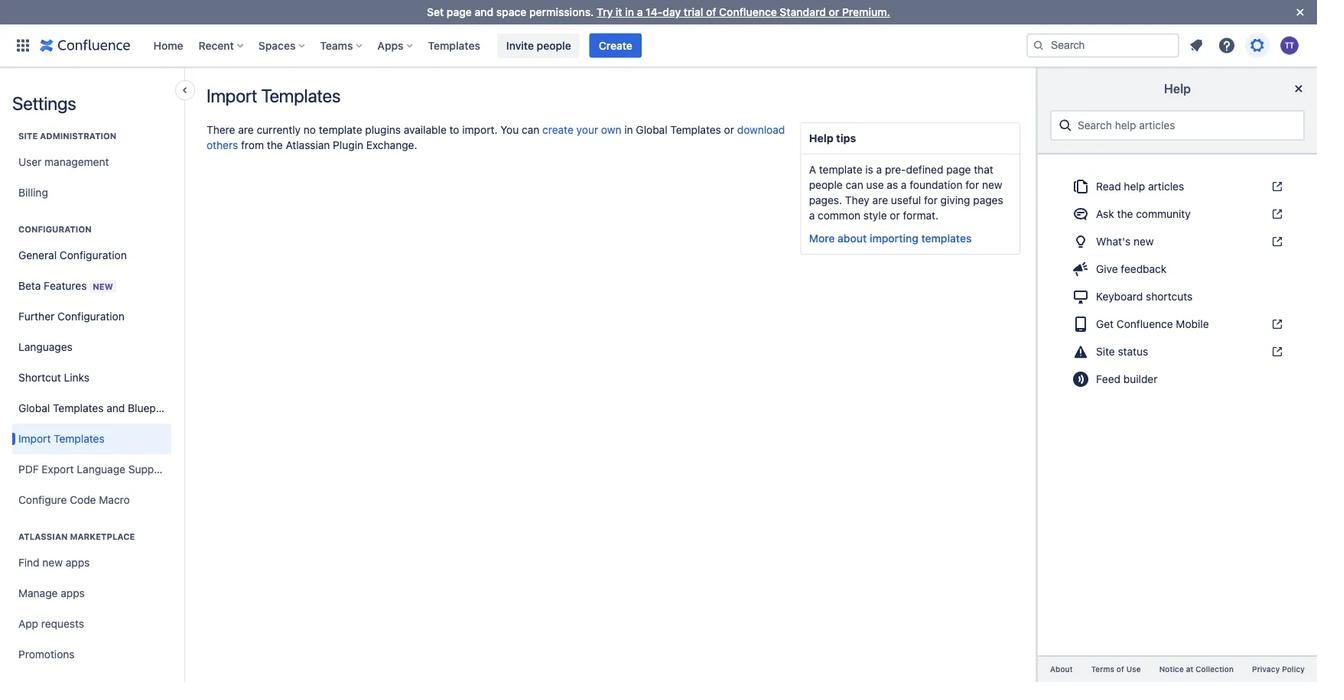 Task type: vqa. For each thing, say whether or not it's contained in the screenshot.
documents icon
yes



Task type: locate. For each thing, give the bounding box(es) containing it.
can
[[522, 124, 540, 136], [846, 179, 864, 191]]

atlassian marketplace
[[18, 532, 135, 542]]

banner containing home
[[0, 24, 1318, 67]]

create your own link
[[543, 124, 622, 136]]

0 vertical spatial site
[[18, 131, 38, 141]]

page right set
[[447, 6, 472, 18]]

1 vertical spatial people
[[809, 179, 843, 191]]

1 horizontal spatial page
[[947, 163, 972, 176]]

configuration up general at the left
[[18, 225, 92, 235]]

apps down atlassian marketplace
[[66, 557, 90, 569]]

in
[[625, 6, 634, 18], [625, 124, 633, 136]]

can inside a template is a pre-defined page that people can use as a foundation for new pages. they are useful for giving pages a common style or format.
[[846, 179, 864, 191]]

help for help tips
[[809, 132, 834, 145]]

exchange.
[[366, 139, 417, 152]]

0 vertical spatial configuration
[[18, 225, 92, 235]]

templates left download
[[671, 124, 722, 136]]

can right you
[[522, 124, 540, 136]]

0 horizontal spatial atlassian
[[18, 532, 68, 542]]

site right warning icon
[[1097, 346, 1116, 358]]

1 vertical spatial atlassian
[[18, 532, 68, 542]]

manage
[[18, 587, 58, 600]]

import up pdf
[[18, 433, 51, 445]]

are inside a template is a pre-defined page that people can use as a foundation for new pages. they are useful for giving pages a common style or format.
[[873, 194, 889, 207]]

languages
[[18, 341, 73, 354]]

1 vertical spatial or
[[724, 124, 735, 136]]

2 vertical spatial new
[[42, 557, 63, 569]]

new up pages
[[983, 179, 1003, 191]]

help
[[1165, 82, 1192, 96], [809, 132, 834, 145]]

user
[[18, 156, 42, 168]]

pages
[[974, 194, 1004, 207]]

1 horizontal spatial site
[[1097, 346, 1116, 358]]

use
[[867, 179, 884, 191]]

0 horizontal spatial help
[[809, 132, 834, 145]]

new for find new apps
[[42, 557, 63, 569]]

Search field
[[1027, 33, 1180, 58]]

configuration for further
[[57, 310, 125, 323]]

confluence down the keyboard shortcuts
[[1117, 318, 1174, 331]]

1 horizontal spatial atlassian
[[286, 139, 330, 152]]

warning icon image
[[1072, 343, 1091, 361]]

shortcut icon image inside what's new link
[[1269, 236, 1284, 248]]

close image up your profile and preferences image
[[1292, 3, 1310, 21]]

are up style
[[873, 194, 889, 207]]

for down foundation
[[924, 194, 938, 207]]

configure code macro
[[18, 494, 130, 507]]

Search help articles field
[[1074, 112, 1298, 139]]

confluence
[[720, 6, 777, 18], [1117, 318, 1174, 331]]

1 horizontal spatial the
[[1118, 208, 1134, 220]]

1 vertical spatial of
[[1117, 665, 1125, 674]]

template inside a template is a pre-defined page that people can use as a foundation for new pages. they are useful for giving pages a common style or format.
[[819, 163, 863, 176]]

help tips
[[809, 132, 857, 145]]

get
[[1097, 318, 1114, 331]]

1 vertical spatial site
[[1097, 346, 1116, 358]]

page
[[447, 6, 472, 18], [947, 163, 972, 176]]

signal icon image
[[1072, 370, 1091, 389]]

3 shortcut icon image from the top
[[1269, 236, 1284, 248]]

1 horizontal spatial import templates
[[207, 85, 341, 106]]

export
[[42, 463, 74, 476]]

or down useful on the right top of page
[[890, 209, 901, 222]]

close image
[[1292, 3, 1310, 21], [1290, 80, 1309, 98]]

and inside global templates and blueprints link
[[107, 402, 125, 415]]

a
[[809, 163, 817, 176]]

configuration
[[18, 225, 92, 235], [60, 249, 127, 262], [57, 310, 125, 323]]

1 horizontal spatial confluence
[[1117, 318, 1174, 331]]

the inside "link"
[[1118, 208, 1134, 220]]

1 horizontal spatial can
[[846, 179, 864, 191]]

set page and space permissions. try it in a 14-day trial of confluence standard or premium.
[[427, 6, 891, 18]]

shortcut links
[[18, 372, 90, 384]]

template right a
[[819, 163, 863, 176]]

or right standard
[[829, 6, 840, 18]]

download others
[[207, 124, 785, 152]]

give
[[1097, 263, 1119, 275]]

pdf
[[18, 463, 39, 476]]

people
[[537, 39, 571, 52], [809, 179, 843, 191]]

billing
[[18, 186, 48, 199]]

0 vertical spatial import templates
[[207, 85, 341, 106]]

shortcut icon image inside read help articles link
[[1269, 181, 1284, 193]]

new inside a template is a pre-defined page that people can use as a foundation for new pages. they are useful for giving pages a common style or format.
[[983, 179, 1003, 191]]

0 vertical spatial people
[[537, 39, 571, 52]]

1 horizontal spatial of
[[1117, 665, 1125, 674]]

permissions.
[[530, 6, 594, 18]]

of left use at bottom right
[[1117, 665, 1125, 674]]

0 vertical spatial help
[[1165, 82, 1192, 96]]

2 shortcut icon image from the top
[[1269, 208, 1284, 220]]

import templates up export
[[18, 433, 105, 445]]

0 horizontal spatial confluence
[[720, 6, 777, 18]]

new inside atlassian marketplace group
[[42, 557, 63, 569]]

mobile
[[1177, 318, 1210, 331]]

collection
[[1196, 665, 1235, 674]]

confluence image
[[40, 36, 130, 55], [40, 36, 130, 55]]

1 vertical spatial new
[[1134, 235, 1154, 248]]

new
[[93, 282, 113, 292]]

0 horizontal spatial of
[[706, 6, 717, 18]]

site up the "user" at the top left
[[18, 131, 38, 141]]

feedback
[[1121, 263, 1167, 275]]

shortcut
[[18, 372, 61, 384]]

invite people
[[507, 39, 571, 52]]

1 vertical spatial and
[[107, 402, 125, 415]]

apps up 'requests'
[[61, 587, 85, 600]]

1 horizontal spatial people
[[809, 179, 843, 191]]

import up there
[[207, 85, 257, 106]]

settings
[[12, 93, 76, 114]]

page left that
[[947, 163, 972, 176]]

1 horizontal spatial template
[[819, 163, 863, 176]]

1 vertical spatial global
[[18, 402, 50, 415]]

find new apps link
[[12, 548, 171, 579]]

configuration up new
[[60, 249, 127, 262]]

1 vertical spatial template
[[819, 163, 863, 176]]

help up search help articles field
[[1165, 82, 1192, 96]]

general
[[18, 249, 57, 262]]

search image
[[1033, 39, 1045, 52]]

1 shortcut icon image from the top
[[1269, 181, 1284, 193]]

shortcut icon image
[[1269, 181, 1284, 193], [1269, 208, 1284, 220], [1269, 236, 1284, 248], [1269, 318, 1284, 331], [1269, 346, 1284, 358]]

pages.
[[809, 194, 843, 207]]

5 shortcut icon image from the top
[[1269, 346, 1284, 358]]

configure
[[18, 494, 67, 507]]

templates
[[428, 39, 481, 52], [261, 85, 341, 106], [671, 124, 722, 136], [53, 402, 104, 415], [54, 433, 105, 445]]

there
[[207, 124, 235, 136]]

2 vertical spatial or
[[890, 209, 901, 222]]

configuration up languages link
[[57, 310, 125, 323]]

close image down your profile and preferences image
[[1290, 80, 1309, 98]]

global right own
[[636, 124, 668, 136]]

import templates up currently
[[207, 85, 341, 106]]

shortcut icon image inside get confluence mobile link
[[1269, 318, 1284, 331]]

0 vertical spatial are
[[238, 124, 254, 136]]

1 vertical spatial can
[[846, 179, 864, 191]]

site inside site status link
[[1097, 346, 1116, 358]]

templates inside "global" element
[[428, 39, 481, 52]]

app requests
[[18, 618, 84, 631]]

home link
[[149, 33, 188, 58]]

keyboard
[[1097, 290, 1144, 303]]

confluence right trial
[[720, 6, 777, 18]]

0 horizontal spatial the
[[267, 139, 283, 152]]

new right find
[[42, 557, 63, 569]]

template up plugin
[[319, 124, 362, 136]]

and for page
[[475, 6, 494, 18]]

of right trial
[[706, 6, 717, 18]]

site status link
[[1063, 340, 1293, 364]]

feed builder
[[1097, 373, 1158, 386]]

site inside site administration group
[[18, 131, 38, 141]]

0 horizontal spatial page
[[447, 6, 472, 18]]

teams
[[320, 39, 353, 52]]

help icon image
[[1218, 36, 1237, 55]]

new up feedback at the right top
[[1134, 235, 1154, 248]]

to
[[450, 124, 460, 136]]

0 horizontal spatial import templates
[[18, 433, 105, 445]]

format.
[[903, 209, 939, 222]]

0 vertical spatial close image
[[1292, 3, 1310, 21]]

1 horizontal spatial new
[[983, 179, 1003, 191]]

plugins
[[365, 124, 401, 136]]

further configuration link
[[12, 302, 171, 332]]

1 vertical spatial apps
[[61, 587, 85, 600]]

ask the community link
[[1063, 202, 1293, 227]]

the down currently
[[267, 139, 283, 152]]

for down that
[[966, 179, 980, 191]]

1 vertical spatial the
[[1118, 208, 1134, 220]]

the right ask on the top right
[[1118, 208, 1134, 220]]

there are currently no template plugins available to import. you can create your own in global templates or
[[207, 124, 738, 136]]

0 vertical spatial apps
[[66, 557, 90, 569]]

1 vertical spatial close image
[[1290, 80, 1309, 98]]

requests
[[41, 618, 84, 631]]

1 vertical spatial page
[[947, 163, 972, 176]]

atlassian down no
[[286, 139, 330, 152]]

in right own
[[625, 124, 633, 136]]

0 horizontal spatial import
[[18, 433, 51, 445]]

templates down set
[[428, 39, 481, 52]]

can up they
[[846, 179, 864, 191]]

4 shortcut icon image from the top
[[1269, 318, 1284, 331]]

1 vertical spatial in
[[625, 124, 633, 136]]

0 vertical spatial and
[[475, 6, 494, 18]]

read help articles link
[[1063, 174, 1293, 199]]

a down pages. at the right of the page
[[809, 209, 815, 222]]

atlassian marketplace group
[[12, 516, 171, 675]]

1 vertical spatial configuration
[[60, 249, 127, 262]]

a left 14-
[[637, 6, 643, 18]]

0 vertical spatial global
[[636, 124, 668, 136]]

1 horizontal spatial for
[[966, 179, 980, 191]]

global down shortcut
[[18, 402, 50, 415]]

people right invite at the left of page
[[537, 39, 571, 52]]

notice at collection link
[[1151, 663, 1244, 677]]

0 vertical spatial new
[[983, 179, 1003, 191]]

or left download
[[724, 124, 735, 136]]

2 horizontal spatial new
[[1134, 235, 1154, 248]]

0 vertical spatial can
[[522, 124, 540, 136]]

further
[[18, 310, 55, 323]]

apps button
[[373, 33, 419, 58]]

0 vertical spatial or
[[829, 6, 840, 18]]

0 horizontal spatial new
[[42, 557, 63, 569]]

1 vertical spatial import
[[18, 433, 51, 445]]

0 horizontal spatial global
[[18, 402, 50, 415]]

2 horizontal spatial or
[[890, 209, 901, 222]]

people up pages. at the right of the page
[[809, 179, 843, 191]]

terms of use
[[1092, 665, 1142, 674]]

and left the blueprints
[[107, 402, 125, 415]]

0 vertical spatial the
[[267, 139, 283, 152]]

are
[[238, 124, 254, 136], [873, 194, 889, 207]]

1 vertical spatial help
[[809, 132, 834, 145]]

of
[[706, 6, 717, 18], [1117, 665, 1125, 674]]

feedback icon image
[[1072, 260, 1091, 279]]

2 vertical spatial configuration
[[57, 310, 125, 323]]

shortcut icon image for mobile
[[1269, 318, 1284, 331]]

what's new
[[1097, 235, 1154, 248]]

1 horizontal spatial help
[[1165, 82, 1192, 96]]

in right the it
[[625, 6, 634, 18]]

atlassian up find new apps
[[18, 532, 68, 542]]

common
[[818, 209, 861, 222]]

1 vertical spatial for
[[924, 194, 938, 207]]

ask
[[1097, 208, 1115, 220]]

create link
[[590, 33, 642, 58]]

home
[[153, 39, 183, 52]]

1 vertical spatial are
[[873, 194, 889, 207]]

or
[[829, 6, 840, 18], [724, 124, 735, 136], [890, 209, 901, 222]]

0 horizontal spatial can
[[522, 124, 540, 136]]

as
[[887, 179, 899, 191]]

banner
[[0, 24, 1318, 67]]

0 vertical spatial import
[[207, 85, 257, 106]]

0 horizontal spatial site
[[18, 131, 38, 141]]

0 vertical spatial atlassian
[[286, 139, 330, 152]]

the
[[267, 139, 283, 152], [1118, 208, 1134, 220]]

about button
[[1042, 663, 1083, 677]]

site status
[[1097, 346, 1149, 358]]

shortcut icon image inside "ask the community" "link"
[[1269, 208, 1284, 220]]

global element
[[9, 24, 1024, 67]]

notice at collection
[[1160, 665, 1235, 674]]

1 vertical spatial import templates
[[18, 433, 105, 445]]

read
[[1097, 180, 1122, 193]]

configuration for general
[[60, 249, 127, 262]]

1 horizontal spatial and
[[475, 6, 494, 18]]

0 vertical spatial template
[[319, 124, 362, 136]]

0 horizontal spatial and
[[107, 402, 125, 415]]

0 horizontal spatial people
[[537, 39, 571, 52]]

people inside button
[[537, 39, 571, 52]]

the for from
[[267, 139, 283, 152]]

languages link
[[12, 332, 171, 363]]

1 horizontal spatial are
[[873, 194, 889, 207]]

get confluence mobile link
[[1063, 312, 1293, 337]]

plugin
[[333, 139, 364, 152]]

and left space
[[475, 6, 494, 18]]

1 horizontal spatial or
[[829, 6, 840, 18]]

day
[[663, 6, 681, 18]]

help left tips
[[809, 132, 834, 145]]

1 horizontal spatial global
[[636, 124, 668, 136]]

import templates inside import templates link
[[18, 433, 105, 445]]

are up from
[[238, 124, 254, 136]]

1 horizontal spatial import
[[207, 85, 257, 106]]



Task type: describe. For each thing, give the bounding box(es) containing it.
notification icon image
[[1188, 36, 1206, 55]]

trial
[[684, 6, 704, 18]]

support
[[128, 463, 168, 476]]

0 vertical spatial of
[[706, 6, 717, 18]]

try it in a 14-day trial of confluence standard or premium. link
[[597, 6, 891, 18]]

download others link
[[207, 124, 785, 152]]

global templates and blueprints
[[18, 402, 178, 415]]

macro
[[99, 494, 130, 507]]

giving
[[941, 194, 971, 207]]

shortcut icon image for articles
[[1269, 181, 1284, 193]]

0 vertical spatial confluence
[[720, 6, 777, 18]]

others
[[207, 139, 238, 152]]

templates up "pdf export language support" link at bottom
[[54, 433, 105, 445]]

templates down links on the bottom of page
[[53, 402, 104, 415]]

import templates link
[[12, 424, 171, 455]]

site for site status
[[1097, 346, 1116, 358]]

your profile and preferences image
[[1281, 36, 1299, 55]]

feed builder button
[[1063, 367, 1293, 392]]

own
[[601, 124, 622, 136]]

appswitcher icon image
[[14, 36, 32, 55]]

page inside a template is a pre-defined page that people can use as a foundation for new pages. they are useful for giving pages a common style or format.
[[947, 163, 972, 176]]

find new apps
[[18, 557, 90, 569]]

import.
[[463, 124, 498, 136]]

app
[[18, 618, 38, 631]]

user management link
[[12, 147, 171, 178]]

more
[[809, 232, 835, 245]]

screen icon image
[[1072, 288, 1091, 306]]

create
[[599, 39, 633, 52]]

currently
[[257, 124, 301, 136]]

shortcuts
[[1146, 290, 1193, 303]]

people inside a template is a pre-defined page that people can use as a foundation for new pages. they are useful for giving pages a common style or format.
[[809, 179, 843, 191]]

read help articles
[[1097, 180, 1185, 193]]

0 horizontal spatial are
[[238, 124, 254, 136]]

app requests link
[[12, 609, 171, 640]]

give feedback button
[[1063, 257, 1293, 282]]

invite
[[507, 39, 534, 52]]

global templates and blueprints link
[[12, 393, 178, 424]]

import inside configuration group
[[18, 433, 51, 445]]

useful
[[891, 194, 922, 207]]

site administration
[[18, 131, 116, 141]]

a right is
[[877, 163, 883, 176]]

0 horizontal spatial or
[[724, 124, 735, 136]]

feed
[[1097, 373, 1121, 386]]

importing
[[870, 232, 919, 245]]

lightbulb icon image
[[1072, 233, 1091, 251]]

you
[[501, 124, 519, 136]]

user management
[[18, 156, 109, 168]]

configuration group
[[12, 208, 178, 520]]

manage apps link
[[12, 579, 171, 609]]

1 vertical spatial confluence
[[1117, 318, 1174, 331]]

defined
[[907, 163, 944, 176]]

find
[[18, 557, 40, 569]]

ask the community
[[1097, 208, 1191, 220]]

from the atlassian plugin exchange.
[[238, 139, 417, 152]]

new for what's new
[[1134, 235, 1154, 248]]

foundation
[[910, 179, 963, 191]]

and for templates
[[107, 402, 125, 415]]

no
[[304, 124, 316, 136]]

comment icon image
[[1072, 205, 1091, 223]]

it
[[616, 6, 623, 18]]

atlassian inside group
[[18, 532, 68, 542]]

14-
[[646, 6, 663, 18]]

get confluence mobile
[[1097, 318, 1210, 331]]

or inside a template is a pre-defined page that people can use as a foundation for new pages. they are useful for giving pages a common style or format.
[[890, 209, 901, 222]]

available
[[404, 124, 447, 136]]

close image for set page and space permissions.
[[1292, 3, 1310, 21]]

templates
[[922, 232, 972, 245]]

marketplace
[[70, 532, 135, 542]]

teams button
[[316, 33, 368, 58]]

documents icon image
[[1072, 178, 1091, 196]]

configure code macro link
[[12, 485, 171, 516]]

keyboard shortcuts button
[[1063, 285, 1293, 309]]

management
[[45, 156, 109, 168]]

billing link
[[12, 178, 171, 208]]

the for ask
[[1118, 208, 1134, 220]]

terms of use link
[[1083, 663, 1151, 677]]

tips
[[837, 132, 857, 145]]

premium.
[[843, 6, 891, 18]]

style
[[864, 209, 887, 222]]

help for help
[[1165, 82, 1192, 96]]

builder
[[1124, 373, 1158, 386]]

mobile icon image
[[1072, 315, 1091, 334]]

a right "as"
[[901, 179, 907, 191]]

standard
[[780, 6, 826, 18]]

templates up no
[[261, 85, 341, 106]]

set
[[427, 6, 444, 18]]

spaces
[[259, 39, 296, 52]]

close image for help
[[1290, 80, 1309, 98]]

0 horizontal spatial for
[[924, 194, 938, 207]]

site administration group
[[12, 115, 171, 213]]

global inside configuration group
[[18, 402, 50, 415]]

general configuration
[[18, 249, 127, 262]]

what's new link
[[1063, 230, 1293, 254]]

site for site administration
[[18, 131, 38, 141]]

about
[[838, 232, 867, 245]]

0 vertical spatial for
[[966, 179, 980, 191]]

links
[[64, 372, 90, 384]]

0 vertical spatial page
[[447, 6, 472, 18]]

shortcut icon image inside site status link
[[1269, 346, 1284, 358]]

administration
[[40, 131, 116, 141]]

create
[[543, 124, 574, 136]]

code
[[70, 494, 96, 507]]

pdf export language support
[[18, 463, 168, 476]]

shortcut links link
[[12, 363, 171, 393]]

use
[[1127, 665, 1142, 674]]

more about importing templates button
[[809, 231, 972, 246]]

settings icon image
[[1249, 36, 1267, 55]]

recent button
[[194, 33, 249, 58]]

beta features new
[[18, 279, 113, 292]]

shortcut icon image for community
[[1269, 208, 1284, 220]]

notice
[[1160, 665, 1185, 674]]

a template is a pre-defined page that people can use as a foundation for new pages. they are useful for giving pages a common style or format.
[[809, 163, 1004, 222]]

features
[[44, 279, 87, 292]]

0 vertical spatial in
[[625, 6, 634, 18]]

that
[[974, 163, 994, 176]]

keyboard shortcuts
[[1097, 290, 1193, 303]]

0 horizontal spatial template
[[319, 124, 362, 136]]

spaces button
[[254, 33, 311, 58]]



